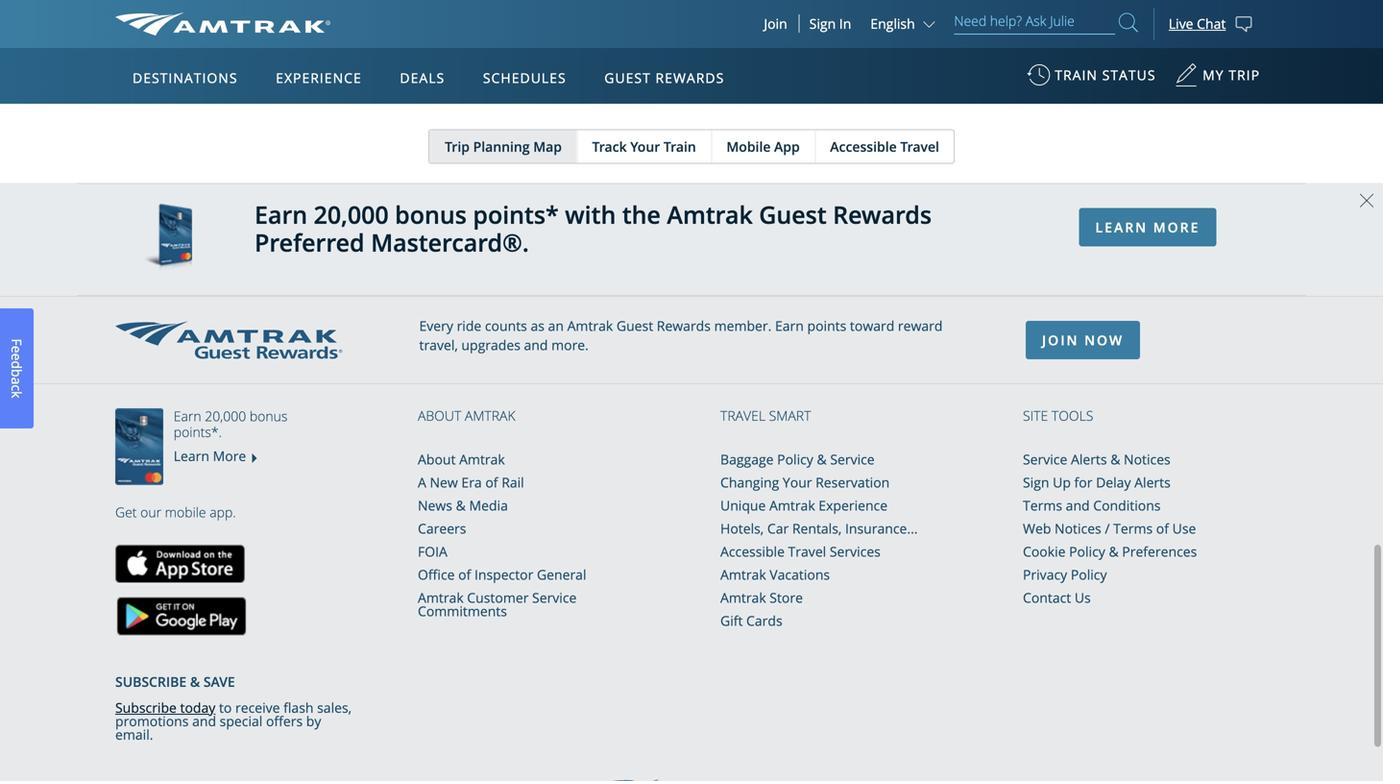 Task type: vqa. For each thing, say whether or not it's contained in the screenshot.
"MEMBER."
yes



Task type: describe. For each thing, give the bounding box(es) containing it.
Please enter your search item search field
[[954, 10, 1115, 35]]

learn more
[[1096, 218, 1200, 236]]

media
[[469, 496, 508, 514]]

by
[[306, 712, 321, 730]]

careers
[[418, 519, 466, 537]]

my trip
[[1203, 66, 1260, 84]]

baggage
[[721, 450, 774, 468]]

& up delay
[[1111, 450, 1121, 468]]

amtrak up era
[[459, 450, 505, 468]]

preferences
[[1122, 542, 1197, 560]]

english
[[871, 14, 915, 33]]

a new era of rail link
[[418, 473, 524, 491]]

0 horizontal spatial learn more link
[[174, 447, 246, 465]]

for
[[1075, 473, 1093, 491]]

general
[[537, 565, 587, 583]]

baggage policy & service changing your reservation unique amtrak experience hotels, car rentals, insurance... accessible travel services amtrak vacations amtrak store gift cards
[[721, 450, 918, 630]]

flash
[[284, 698, 314, 717]]

rentals,
[[792, 519, 842, 537]]

privacy policy link
[[1023, 565, 1107, 583]]

20,000 for earn 20,000 bonus points* with the amtrak guest rewards preferred mastercard®.
[[314, 199, 389, 231]]

destinations
[[133, 69, 238, 87]]

deals button
[[392, 51, 453, 105]]

track your train
[[592, 138, 696, 156]]

save
[[203, 672, 235, 691]]

today
[[180, 698, 216, 717]]

amtrak guest rewards image
[[115, 321, 342, 359]]

unique amtrak experience link
[[721, 496, 888, 514]]

1 horizontal spatial terms
[[1114, 519, 1153, 537]]

your inside 'button'
[[630, 138, 660, 156]]

points*.
[[174, 422, 222, 441]]

& inside about amtrak a new era of rail news & media careers foia office of inspector general amtrak customer service commitments
[[456, 496, 466, 514]]

destinations button
[[125, 51, 245, 105]]

live
[[1169, 14, 1194, 33]]

services
[[830, 542, 881, 560]]

train status link
[[1027, 57, 1156, 104]]

mastercard®.
[[371, 226, 529, 259]]

amtrak up about amtrak link
[[465, 407, 516, 425]]

era
[[462, 473, 482, 491]]

experience inside popup button
[[276, 69, 362, 87]]

preferred
[[255, 226, 365, 259]]

accessible inside baggage policy & service changing your reservation unique amtrak experience hotels, car rentals, insurance... accessible travel services amtrak vacations amtrak store gift cards
[[721, 542, 785, 560]]

0 horizontal spatial travel
[[721, 407, 766, 425]]

map
[[533, 138, 562, 156]]

accessible travel
[[830, 138, 939, 156]]

sign inside banner
[[810, 14, 836, 33]]

travel inside button
[[901, 138, 939, 156]]

more inside 'earn 20,000 bonus points*. learn more'
[[213, 447, 246, 465]]

c
[[8, 385, 26, 391]]

trip planning map button
[[430, 130, 576, 163]]

conditions
[[1094, 496, 1161, 514]]

every
[[419, 317, 453, 335]]

inspector
[[475, 565, 534, 583]]

trip
[[1229, 66, 1260, 84]]

accessible inside button
[[830, 138, 897, 156]]

english button
[[871, 14, 940, 33]]

0 horizontal spatial terms
[[1023, 496, 1063, 514]]

amtrak up amtrak store link
[[721, 565, 766, 583]]

regions map image
[[187, 160, 648, 429]]

planning
[[473, 138, 530, 156]]

new
[[430, 473, 458, 491]]

amtrak up gift cards link
[[721, 588, 766, 606]]

k
[[8, 391, 26, 398]]

train
[[664, 138, 696, 156]]

schedules link
[[475, 48, 574, 104]]

banner containing join
[[0, 0, 1383, 444]]

service inside service alerts & notices sign up for delay alerts terms and conditions web notices / terms of use cookie policy & preferences privacy policy contact us
[[1023, 450, 1068, 468]]

subscribe today link
[[115, 698, 216, 717]]

contact us link
[[1023, 588, 1091, 606]]

about amtrak link
[[418, 450, 505, 468]]

& left "save"
[[190, 672, 200, 691]]

learn inside 'earn 20,000 bonus points*. learn more'
[[174, 447, 209, 465]]

live chat button
[[1154, 0, 1268, 48]]

trip
[[445, 138, 470, 156]]

1 vertical spatial policy
[[1069, 542, 1106, 560]]

f
[[8, 339, 26, 345]]

the
[[622, 199, 661, 231]]

reservation
[[816, 473, 890, 491]]

join now
[[1042, 331, 1124, 349]]

smart
[[769, 407, 811, 425]]

earn for earn 20,000 bonus points* with the amtrak guest rewards preferred mastercard®.
[[255, 199, 308, 231]]

commitments
[[418, 602, 507, 620]]

0 vertical spatial learn more link
[[1079, 208, 1217, 247]]

1 horizontal spatial learn
[[1096, 218, 1148, 236]]

earn 20,000 bonus points*. learn more
[[174, 407, 288, 465]]

and inside service alerts & notices sign up for delay alerts terms and conditions web notices / terms of use cookie policy & preferences privacy policy contact us
[[1066, 496, 1090, 514]]

footer containing every ride counts as an amtrak guest rewards member. earn points toward reward travel, upgrades and more.
[[0, 296, 1383, 781]]

amtrak guest rewards preferred mastercard image inside footer
[[115, 408, 173, 485]]

travel smart
[[721, 407, 811, 425]]

b
[[8, 369, 26, 377]]

1 e from the top
[[8, 345, 26, 353]]

sign inside service alerts & notices sign up for delay alerts terms and conditions web notices / terms of use cookie policy & preferences privacy policy contact us
[[1023, 473, 1050, 491]]

0 horizontal spatial alerts
[[1071, 450, 1107, 468]]

d
[[8, 361, 26, 369]]

now
[[1085, 331, 1124, 349]]

/
[[1105, 519, 1110, 537]]

delay
[[1096, 473, 1131, 491]]

amtrak down changing your reservation link
[[770, 496, 815, 514]]

member.
[[714, 317, 772, 335]]

live chat
[[1169, 14, 1226, 33]]

about amtrak
[[418, 407, 516, 425]]

0 horizontal spatial notices
[[1055, 519, 1102, 537]]

get our mobile app.
[[115, 503, 236, 521]]

web notices / terms of use link
[[1023, 519, 1196, 537]]

customer
[[467, 588, 529, 606]]

footer containing subscribe & save
[[115, 635, 360, 743]]

gift
[[721, 611, 743, 630]]

foia link
[[418, 542, 448, 560]]

service alerts & notices link
[[1023, 450, 1171, 468]]

join for join
[[764, 14, 787, 33]]

an
[[548, 317, 564, 335]]

mobile app button
[[711, 130, 814, 163]]

us
[[1075, 588, 1091, 606]]

promotions
[[115, 712, 189, 730]]

rewards inside popup button
[[656, 69, 725, 87]]

office
[[418, 565, 455, 583]]

your inside baggage policy & service changing your reservation unique amtrak experience hotels, car rentals, insurance... accessible travel services amtrak vacations amtrak store gift cards
[[783, 473, 812, 491]]

site tools
[[1023, 407, 1094, 425]]



Task type: locate. For each thing, give the bounding box(es) containing it.
our
[[140, 503, 161, 521]]

of left use
[[1156, 519, 1169, 537]]

status
[[1103, 66, 1156, 84]]

baggage policy & service link
[[721, 450, 875, 468]]

sign in
[[810, 14, 851, 33]]

e
[[8, 345, 26, 353], [8, 353, 26, 361]]

join for join now
[[1042, 331, 1079, 349]]

0 horizontal spatial join
[[764, 14, 787, 33]]

guest inside every ride counts as an amtrak guest rewards member. earn points toward reward travel, upgrades and more.
[[617, 317, 653, 335]]

0 vertical spatial amtrak guest rewards preferred mastercard image
[[144, 204, 192, 276]]

footer
[[0, 296, 1383, 781], [115, 635, 360, 743]]

1 horizontal spatial join
[[1042, 331, 1079, 349]]

a
[[418, 473, 426, 491]]

1 vertical spatial earn
[[775, 317, 804, 335]]

policy inside baggage policy & service changing your reservation unique amtrak experience hotels, car rentals, insurance... accessible travel services amtrak vacations amtrak store gift cards
[[777, 450, 814, 468]]

subscribe
[[115, 672, 187, 691]]

of right era
[[485, 473, 498, 491]]

join
[[764, 14, 787, 33], [1042, 331, 1079, 349]]

travel inside baggage policy & service changing your reservation unique amtrak experience hotels, car rentals, insurance... accessible travel services amtrak vacations amtrak store gift cards
[[788, 542, 826, 560]]

experience inside baggage policy & service changing your reservation unique amtrak experience hotels, car rentals, insurance... accessible travel services amtrak vacations amtrak store gift cards
[[819, 496, 888, 514]]

changing your reservation link
[[721, 473, 890, 491]]

0 horizontal spatial bonus
[[250, 407, 288, 425]]

1 vertical spatial alerts
[[1135, 473, 1171, 491]]

earn for earn 20,000 bonus points*. learn more
[[174, 407, 201, 425]]

& inside baggage policy & service changing your reservation unique amtrak experience hotels, car rentals, insurance... accessible travel services amtrak vacations amtrak store gift cards
[[817, 450, 827, 468]]

learn more link
[[1079, 208, 1217, 247], [174, 447, 246, 465]]

your down baggage policy & service link
[[783, 473, 812, 491]]

experience
[[276, 69, 362, 87], [819, 496, 888, 514]]

accessible travel button
[[815, 130, 954, 163]]

join left sign in
[[764, 14, 787, 33]]

0 horizontal spatial experience
[[276, 69, 362, 87]]

train
[[1055, 66, 1098, 84]]

trip planning map
[[445, 138, 562, 156]]

service inside about amtrak a new era of rail news & media careers foia office of inspector general amtrak customer service commitments
[[532, 588, 577, 606]]

offers
[[266, 712, 303, 730]]

cookie
[[1023, 542, 1066, 560]]

0 horizontal spatial 20,000
[[205, 407, 246, 425]]

1 vertical spatial and
[[1066, 496, 1090, 514]]

banner
[[0, 0, 1383, 444]]

web
[[1023, 519, 1051, 537]]

guest inside earn 20,000 bonus points* with the amtrak guest rewards preferred mastercard®.
[[759, 199, 827, 231]]

1 horizontal spatial your
[[783, 473, 812, 491]]

1 vertical spatial experience
[[819, 496, 888, 514]]

0 horizontal spatial earn
[[174, 407, 201, 425]]

0 vertical spatial learn
[[1096, 218, 1148, 236]]

0 vertical spatial more
[[1154, 218, 1200, 236]]

0 vertical spatial and
[[524, 336, 548, 354]]

terms
[[1023, 496, 1063, 514], [1114, 519, 1153, 537]]

bonus inside earn 20,000 bonus points* with the amtrak guest rewards preferred mastercard®.
[[395, 199, 467, 231]]

1 horizontal spatial accessible
[[830, 138, 897, 156]]

2 vertical spatial travel
[[788, 542, 826, 560]]

2 horizontal spatial service
[[1023, 450, 1068, 468]]

guest right an
[[617, 317, 653, 335]]

accessible right app
[[830, 138, 897, 156]]

1 vertical spatial learn
[[174, 447, 209, 465]]

receive
[[235, 698, 280, 717]]

terms and conditions link
[[1023, 496, 1161, 514]]

search icon image
[[1119, 9, 1138, 36]]

join left now
[[1042, 331, 1079, 349]]

news & media link
[[418, 496, 508, 514]]

terms down conditions
[[1114, 519, 1153, 537]]

2 horizontal spatial earn
[[775, 317, 804, 335]]

1 horizontal spatial bonus
[[395, 199, 467, 231]]

hotels,
[[721, 519, 764, 537]]

join inside footer
[[1042, 331, 1079, 349]]

1 vertical spatial guest
[[759, 199, 827, 231]]

e down f
[[8, 353, 26, 361]]

sign in button
[[810, 14, 851, 33]]

about inside about amtrak a new era of rail news & media careers foia office of inspector general amtrak customer service commitments
[[418, 450, 456, 468]]

0 vertical spatial rewards
[[656, 69, 725, 87]]

2 vertical spatial and
[[192, 712, 216, 730]]

amtrak inside earn 20,000 bonus points* with the amtrak guest rewards preferred mastercard®.
[[667, 199, 753, 231]]

service inside baggage policy & service changing your reservation unique amtrak experience hotels, car rentals, insurance... accessible travel services amtrak vacations amtrak store gift cards
[[830, 450, 875, 468]]

join now link
[[1026, 321, 1141, 359]]

in
[[839, 14, 851, 33]]

amtrak guest rewards preferred mastercard image
[[144, 204, 192, 276], [115, 408, 173, 485]]

cards
[[747, 611, 783, 630]]

1 horizontal spatial alerts
[[1135, 473, 1171, 491]]

as
[[531, 317, 545, 335]]

bonus for points*
[[395, 199, 467, 231]]

sign left up
[[1023, 473, 1050, 491]]

1 horizontal spatial service
[[830, 450, 875, 468]]

a
[[8, 377, 26, 385]]

deals
[[400, 69, 445, 87]]

your left train
[[630, 138, 660, 156]]

amtrak
[[667, 199, 753, 231], [567, 317, 613, 335], [465, 407, 516, 425], [459, 450, 505, 468], [770, 496, 815, 514], [721, 565, 766, 583], [418, 588, 464, 606], [721, 588, 766, 606]]

earn 20,000 bonus points* with the amtrak guest rewards preferred mastercard®.
[[255, 199, 932, 259]]

guest up track your train 'button'
[[605, 69, 651, 87]]

about up new
[[418, 450, 456, 468]]

sign left in
[[810, 14, 836, 33]]

1 vertical spatial of
[[1156, 519, 1169, 537]]

1 horizontal spatial experience
[[819, 496, 888, 514]]

0 vertical spatial about
[[418, 407, 461, 425]]

0 vertical spatial your
[[630, 138, 660, 156]]

2 e from the top
[[8, 353, 26, 361]]

1 horizontal spatial notices
[[1124, 450, 1171, 468]]

1 vertical spatial about
[[418, 450, 456, 468]]

0 vertical spatial join
[[764, 14, 787, 33]]

service
[[830, 450, 875, 468], [1023, 450, 1068, 468], [532, 588, 577, 606]]

1 about from the top
[[418, 407, 461, 425]]

rewards down accessible travel button
[[833, 199, 932, 231]]

and inside every ride counts as an amtrak guest rewards member. earn points toward reward travel, upgrades and more.
[[524, 336, 548, 354]]

2 horizontal spatial and
[[1066, 496, 1090, 514]]

1 horizontal spatial learn more link
[[1079, 208, 1217, 247]]

1 vertical spatial amtrak guest rewards preferred mastercard image
[[115, 408, 173, 485]]

0 vertical spatial travel
[[901, 138, 939, 156]]

1 vertical spatial travel
[[721, 407, 766, 425]]

2 vertical spatial of
[[458, 565, 471, 583]]

policy down /
[[1069, 542, 1106, 560]]

and down for
[[1066, 496, 1090, 514]]

policy up "us"
[[1071, 565, 1107, 583]]

0 vertical spatial guest
[[605, 69, 651, 87]]

more
[[1154, 218, 1200, 236], [213, 447, 246, 465]]

of right office
[[458, 565, 471, 583]]

sign
[[810, 14, 836, 33], [1023, 473, 1050, 491]]

1 horizontal spatial earn
[[255, 199, 308, 231]]

cookie policy & preferences link
[[1023, 542, 1197, 560]]

careers link
[[418, 519, 466, 537]]

accessible travel services link
[[721, 542, 881, 560]]

0 vertical spatial 20,000
[[314, 199, 389, 231]]

sales,
[[317, 698, 352, 717]]

1 horizontal spatial 20,000
[[314, 199, 389, 231]]

1 vertical spatial learn more link
[[174, 447, 246, 465]]

1 horizontal spatial and
[[524, 336, 548, 354]]

0 horizontal spatial your
[[630, 138, 660, 156]]

0 horizontal spatial of
[[458, 565, 471, 583]]

alerts up conditions
[[1135, 473, 1171, 491]]

and left to
[[192, 712, 216, 730]]

1 vertical spatial join
[[1042, 331, 1079, 349]]

notices
[[1124, 450, 1171, 468], [1055, 519, 1102, 537]]

1 horizontal spatial travel
[[788, 542, 826, 560]]

&
[[817, 450, 827, 468], [1111, 450, 1121, 468], [456, 496, 466, 514], [1109, 542, 1119, 560], [190, 672, 200, 691]]

with
[[565, 199, 616, 231]]

& down a new era of rail link
[[456, 496, 466, 514]]

1 vertical spatial more
[[213, 447, 246, 465]]

about
[[418, 407, 461, 425], [418, 450, 456, 468]]

earn inside 'earn 20,000 bonus points*. learn more'
[[174, 407, 201, 425]]

1 vertical spatial bonus
[[250, 407, 288, 425]]

20,000 for earn 20,000 bonus points*. learn more
[[205, 407, 246, 425]]

service alerts & notices sign up for delay alerts terms and conditions web notices / terms of use cookie policy & preferences privacy policy contact us
[[1023, 450, 1197, 606]]

accessible down hotels,
[[721, 542, 785, 560]]

notices up delay
[[1124, 450, 1171, 468]]

amtrak right the
[[667, 199, 753, 231]]

0 vertical spatial earn
[[255, 199, 308, 231]]

news
[[418, 496, 452, 514]]

join button
[[753, 14, 800, 33]]

0 vertical spatial policy
[[777, 450, 814, 468]]

0 vertical spatial experience
[[276, 69, 362, 87]]

f e e d b a c k
[[8, 339, 26, 398]]

counts
[[485, 317, 527, 335]]

1 vertical spatial sign
[[1023, 473, 1050, 491]]

policy
[[777, 450, 814, 468], [1069, 542, 1106, 560], [1071, 565, 1107, 583]]

application
[[187, 160, 648, 429]]

0 vertical spatial notices
[[1124, 450, 1171, 468]]

2 about from the top
[[418, 450, 456, 468]]

1 vertical spatial rewards
[[833, 199, 932, 231]]

amtrak vacations link
[[721, 565, 830, 583]]

& down web notices / terms of use link
[[1109, 542, 1119, 560]]

service down the general
[[532, 588, 577, 606]]

1 vertical spatial terms
[[1114, 519, 1153, 537]]

app.
[[210, 503, 236, 521]]

and inside to receive flash sales, promotions and special offers by email.
[[192, 712, 216, 730]]

notices down terms and conditions link
[[1055, 519, 1102, 537]]

rewards inside every ride counts as an amtrak guest rewards member. earn points toward reward travel, upgrades and more.
[[657, 317, 711, 335]]

alerts up for
[[1071, 450, 1107, 468]]

0 vertical spatial alerts
[[1071, 450, 1107, 468]]

bonus for points*.
[[250, 407, 288, 425]]

0 vertical spatial terms
[[1023, 496, 1063, 514]]

20,000 inside earn 20,000 bonus points* with the amtrak guest rewards preferred mastercard®.
[[314, 199, 389, 231]]

0 horizontal spatial more
[[213, 447, 246, 465]]

my
[[1203, 66, 1225, 84]]

subscribe
[[115, 698, 177, 717]]

amtrak up more.
[[567, 317, 613, 335]]

about for about amtrak
[[418, 407, 461, 425]]

vacations
[[770, 565, 830, 583]]

toward
[[850, 317, 895, 335]]

guest inside popup button
[[605, 69, 651, 87]]

chat
[[1197, 14, 1226, 33]]

rewards up train
[[656, 69, 725, 87]]

0 vertical spatial accessible
[[830, 138, 897, 156]]

1 vertical spatial your
[[783, 473, 812, 491]]

bonus inside 'earn 20,000 bonus points*. learn more'
[[250, 407, 288, 425]]

amtrak store link
[[721, 588, 803, 606]]

0 horizontal spatial learn
[[174, 447, 209, 465]]

and down as
[[524, 336, 548, 354]]

amtrak down office
[[418, 588, 464, 606]]

store
[[770, 588, 803, 606]]

points
[[807, 317, 847, 335]]

1 vertical spatial 20,000
[[205, 407, 246, 425]]

terms up web
[[1023, 496, 1063, 514]]

0 vertical spatial sign
[[810, 14, 836, 33]]

amtrak inside every ride counts as an amtrak guest rewards member. earn points toward reward travel, upgrades and more.
[[567, 317, 613, 335]]

changing
[[721, 473, 779, 491]]

rewards inside earn 20,000 bonus points* with the amtrak guest rewards preferred mastercard®.
[[833, 199, 932, 231]]

subscribe today
[[115, 698, 216, 717]]

e up the d
[[8, 345, 26, 353]]

of inside service alerts & notices sign up for delay alerts terms and conditions web notices / terms of use cookie policy & preferences privacy policy contact us
[[1156, 519, 1169, 537]]

office of inspector general link
[[418, 565, 587, 583]]

rewards left member.
[[657, 317, 711, 335]]

policy up changing your reservation link
[[777, 450, 814, 468]]

2 horizontal spatial of
[[1156, 519, 1169, 537]]

2 horizontal spatial travel
[[901, 138, 939, 156]]

bonus right points*.
[[250, 407, 288, 425]]

earn inside earn 20,000 bonus points* with the amtrak guest rewards preferred mastercard®.
[[255, 199, 308, 231]]

2 vertical spatial guest
[[617, 317, 653, 335]]

2 vertical spatial earn
[[174, 407, 201, 425]]

amtrak image
[[115, 12, 331, 36]]

& up changing your reservation link
[[817, 450, 827, 468]]

guest down app
[[759, 199, 827, 231]]

2 vertical spatial rewards
[[657, 317, 711, 335]]

1 horizontal spatial more
[[1154, 218, 1200, 236]]

service up reservation
[[830, 450, 875, 468]]

earn inside every ride counts as an amtrak guest rewards member. earn points toward reward travel, upgrades and more.
[[775, 317, 804, 335]]

about up about amtrak link
[[418, 407, 461, 425]]

0 vertical spatial of
[[485, 473, 498, 491]]

guest rewards button
[[597, 51, 732, 105]]

0 horizontal spatial accessible
[[721, 542, 785, 560]]

0 horizontal spatial service
[[532, 588, 577, 606]]

1 horizontal spatial sign
[[1023, 473, 1050, 491]]

bonus down trip
[[395, 199, 467, 231]]

0 horizontal spatial and
[[192, 712, 216, 730]]

20,000 inside 'earn 20,000 bonus points*. learn more'
[[205, 407, 246, 425]]

experience button
[[268, 51, 370, 105]]

track
[[592, 138, 627, 156]]

about for about amtrak a new era of rail news & media careers foia office of inspector general amtrak customer service commitments
[[418, 450, 456, 468]]

0 vertical spatial bonus
[[395, 199, 467, 231]]

about amtrak a new era of rail news & media careers foia office of inspector general amtrak customer service commitments
[[418, 450, 587, 620]]

special
[[220, 712, 263, 730]]

1 horizontal spatial of
[[485, 473, 498, 491]]

1 vertical spatial notices
[[1055, 519, 1102, 537]]

track your train button
[[577, 130, 711, 163]]

1 vertical spatial accessible
[[721, 542, 785, 560]]

reward
[[898, 317, 943, 335]]

service up up
[[1023, 450, 1068, 468]]

2 vertical spatial policy
[[1071, 565, 1107, 583]]

0 horizontal spatial sign
[[810, 14, 836, 33]]



